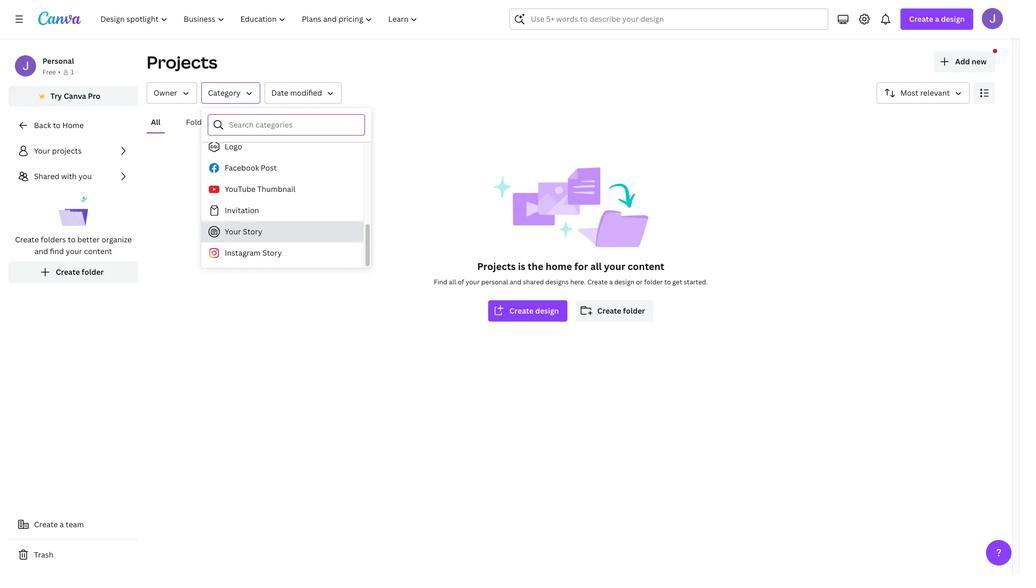Task type: describe. For each thing, give the bounding box(es) containing it.
with
[[61, 171, 77, 181]]

add new button
[[935, 51, 996, 72]]

Category button
[[201, 82, 260, 104]]

create a team button
[[9, 514, 138, 535]]

create design button
[[488, 300, 568, 322]]

relevant
[[921, 88, 951, 98]]

create a design button
[[901, 9, 974, 30]]

get
[[673, 278, 683, 287]]

content inside create folders to better organize and find your content
[[84, 246, 112, 256]]

youtube thumbnail
[[225, 184, 296, 194]]

home
[[62, 120, 84, 130]]

your story button
[[202, 221, 364, 242]]

to inside projects is the home for all your content find all of your personal and shared designs here. create a design or folder to get started.
[[665, 278, 671, 287]]

to inside back to home link
[[53, 120, 61, 130]]

a inside projects is the home for all your content find all of your personal and shared designs here. create a design or folder to get started.
[[610, 278, 613, 287]]

folders button
[[182, 112, 217, 132]]

story for your story
[[243, 226, 263, 237]]

your inside create folders to better organize and find your content
[[66, 246, 82, 256]]

videos
[[344, 117, 368, 127]]

1 vertical spatial create folder
[[598, 306, 646, 316]]

Search categories search field
[[229, 115, 358, 135]]

logo
[[225, 141, 242, 152]]

better
[[77, 234, 100, 245]]

create a design
[[910, 14, 966, 24]]

projects for projects
[[147, 51, 218, 73]]

create design
[[510, 306, 559, 316]]

shared with you
[[34, 171, 92, 181]]

create a team
[[34, 519, 84, 530]]

design inside dropdown button
[[942, 14, 966, 24]]

invitation
[[225, 205, 259, 215]]

youtube thumbnail option
[[202, 179, 364, 200]]

folder for leftmost create folder button
[[82, 267, 104, 277]]

create folder inside list
[[56, 267, 104, 277]]

create inside projects is the home for all your content find all of your personal and shared designs here. create a design or folder to get started.
[[588, 278, 608, 287]]

projects for projects is the home for all your content find all of your personal and shared designs here. create a design or folder to get started.
[[478, 260, 516, 273]]

here.
[[571, 278, 586, 287]]

your story
[[225, 226, 263, 237]]

back to home link
[[9, 115, 138, 136]]

designs
[[239, 117, 267, 127]]

free
[[43, 68, 56, 77]]

0 vertical spatial all
[[591, 260, 602, 273]]

projects is the home for all your content find all of your personal and shared designs here. create a design or folder to get started.
[[434, 260, 708, 287]]

and inside projects is the home for all your content find all of your personal and shared designs here. create a design or folder to get started.
[[510, 278, 522, 287]]

is
[[518, 260, 526, 273]]

date modified
[[272, 88, 322, 98]]

design inside button
[[536, 306, 559, 316]]

back to home
[[34, 120, 84, 130]]

design inside projects is the home for all your content find all of your personal and shared designs here. create a design or folder to get started.
[[615, 278, 635, 287]]

designs button
[[235, 112, 271, 132]]

the
[[528, 260, 544, 273]]

folders
[[41, 234, 66, 245]]

of
[[458, 278, 464, 287]]

thumbnail
[[258, 184, 296, 194]]

youtube thumbnail button
[[202, 179, 364, 200]]

organize
[[102, 234, 132, 245]]

create folders to better organize and find your content
[[15, 234, 132, 256]]

1
[[71, 68, 74, 77]]

or
[[637, 278, 643, 287]]

all
[[151, 117, 161, 127]]

started.
[[684, 278, 708, 287]]

Search search field
[[531, 9, 808, 29]]

your for your story
[[225, 226, 241, 237]]



Task type: locate. For each thing, give the bounding box(es) containing it.
shared
[[523, 278, 544, 287]]

shared with you link
[[9, 166, 138, 187]]

0 vertical spatial projects
[[147, 51, 218, 73]]

2 horizontal spatial your
[[604, 260, 626, 273]]

0 vertical spatial content
[[84, 246, 112, 256]]

your
[[34, 146, 50, 156], [225, 226, 241, 237]]

create folder button down find
[[9, 262, 138, 283]]

0 vertical spatial design
[[942, 14, 966, 24]]

instagram story button
[[202, 242, 364, 264]]

your for your projects
[[34, 146, 50, 156]]

0 vertical spatial create folder
[[56, 267, 104, 277]]

folder down or
[[624, 306, 646, 316]]

1 horizontal spatial your
[[225, 226, 241, 237]]

a up the add new dropdown button
[[936, 14, 940, 24]]

and left find
[[35, 246, 48, 256]]

Owner button
[[147, 82, 197, 104]]

logo button
[[202, 136, 364, 157]]

folder for the rightmost create folder button
[[624, 306, 646, 316]]

create inside button
[[510, 306, 534, 316]]

top level navigation element
[[94, 9, 427, 30]]

Sort by button
[[877, 82, 970, 104]]

try canva pro
[[51, 91, 100, 101]]

1 horizontal spatial and
[[510, 278, 522, 287]]

content
[[84, 246, 112, 256], [628, 260, 665, 273]]

modified
[[290, 88, 322, 98]]

a for team
[[60, 519, 64, 530]]

and down is
[[510, 278, 522, 287]]

all button
[[147, 112, 165, 132]]

folder
[[82, 267, 104, 277], [645, 278, 663, 287], [624, 306, 646, 316]]

add
[[956, 56, 971, 66]]

canva
[[64, 91, 86, 101]]

create folder button down or
[[576, 300, 654, 322]]

1 vertical spatial projects
[[478, 260, 516, 273]]

instagram story
[[225, 248, 282, 258]]

1 vertical spatial and
[[510, 278, 522, 287]]

logo option
[[202, 136, 364, 157]]

back
[[34, 120, 51, 130]]

1 horizontal spatial a
[[610, 278, 613, 287]]

trash link
[[9, 544, 138, 566]]

0 horizontal spatial create folder
[[56, 267, 104, 277]]

1 horizontal spatial projects
[[478, 260, 516, 273]]

a left team
[[60, 519, 64, 530]]

0 horizontal spatial content
[[84, 246, 112, 256]]

folder inside projects is the home for all your content find all of your personal and shared designs here. create a design or folder to get started.
[[645, 278, 663, 287]]

a for design
[[936, 14, 940, 24]]

•
[[58, 68, 61, 77]]

try
[[51, 91, 62, 101]]

0 vertical spatial your
[[34, 146, 50, 156]]

1 vertical spatial design
[[615, 278, 635, 287]]

images button
[[288, 112, 322, 132]]

your right the of
[[466, 278, 480, 287]]

2 vertical spatial design
[[536, 306, 559, 316]]

a inside "button"
[[60, 519, 64, 530]]

a inside dropdown button
[[936, 14, 940, 24]]

a
[[936, 14, 940, 24], [610, 278, 613, 287], [60, 519, 64, 530]]

0 horizontal spatial projects
[[147, 51, 218, 73]]

all
[[591, 260, 602, 273], [449, 278, 456, 287]]

images
[[293, 117, 318, 127]]

free •
[[43, 68, 61, 77]]

0 horizontal spatial create folder button
[[9, 262, 138, 283]]

create folder
[[56, 267, 104, 277], [598, 306, 646, 316]]

folders
[[186, 117, 213, 127]]

all left the of
[[449, 278, 456, 287]]

pro
[[88, 91, 100, 101]]

owner
[[154, 88, 177, 98]]

jacob simon image
[[983, 8, 1004, 29]]

projects up personal
[[478, 260, 516, 273]]

create inside create folders to better organize and find your content
[[15, 234, 39, 245]]

instagram story option
[[202, 242, 364, 264]]

0 vertical spatial create folder button
[[9, 262, 138, 283]]

folder inside list
[[82, 267, 104, 277]]

content up or
[[628, 260, 665, 273]]

1 horizontal spatial content
[[628, 260, 665, 273]]

home
[[546, 260, 573, 273]]

your inside list
[[34, 146, 50, 156]]

1 vertical spatial create folder button
[[576, 300, 654, 322]]

0 vertical spatial story
[[243, 226, 263, 237]]

projects inside projects is the home for all your content find all of your personal and shared designs here. create a design or folder to get started.
[[478, 260, 516, 273]]

2 horizontal spatial design
[[942, 14, 966, 24]]

category
[[208, 88, 241, 98]]

0 vertical spatial a
[[936, 14, 940, 24]]

your inside button
[[225, 226, 241, 237]]

date
[[272, 88, 289, 98]]

0 vertical spatial to
[[53, 120, 61, 130]]

to right back on the top left of page
[[53, 120, 61, 130]]

list
[[9, 140, 138, 283]]

facebook post button
[[202, 157, 364, 179]]

list box containing logo
[[202, 0, 364, 264]]

0 horizontal spatial your
[[34, 146, 50, 156]]

1 vertical spatial content
[[628, 260, 665, 273]]

videos button
[[339, 112, 373, 132]]

find
[[50, 246, 64, 256]]

content inside projects is the home for all your content find all of your personal and shared designs here. create a design or folder to get started.
[[628, 260, 665, 273]]

most
[[901, 88, 919, 98]]

1 horizontal spatial all
[[591, 260, 602, 273]]

design left jacob simon image
[[942, 14, 966, 24]]

1 vertical spatial a
[[610, 278, 613, 287]]

create
[[910, 14, 934, 24], [15, 234, 39, 245], [56, 267, 80, 277], [588, 278, 608, 287], [510, 306, 534, 316], [598, 306, 622, 316], [34, 519, 58, 530]]

1 vertical spatial folder
[[645, 278, 663, 287]]

shared
[[34, 171, 59, 181]]

design down the 'designs'
[[536, 306, 559, 316]]

1 horizontal spatial your
[[466, 278, 480, 287]]

1 vertical spatial to
[[68, 234, 76, 245]]

1 vertical spatial your
[[225, 226, 241, 237]]

None search field
[[510, 9, 829, 30]]

your right find
[[66, 246, 82, 256]]

new
[[972, 56, 987, 66]]

0 vertical spatial folder
[[82, 267, 104, 277]]

and
[[35, 246, 48, 256], [510, 278, 522, 287]]

facebook
[[225, 163, 259, 173]]

1 vertical spatial your
[[604, 260, 626, 273]]

try canva pro button
[[9, 86, 138, 106]]

1 vertical spatial story
[[263, 248, 282, 258]]

2 horizontal spatial a
[[936, 14, 940, 24]]

to left better
[[68, 234, 76, 245]]

your
[[66, 246, 82, 256], [604, 260, 626, 273], [466, 278, 480, 287]]

to inside create folders to better organize and find your content
[[68, 234, 76, 245]]

folder right or
[[645, 278, 663, 287]]

add new
[[956, 56, 987, 66]]

story up instagram story
[[243, 226, 263, 237]]

trash
[[34, 550, 53, 560]]

invitation button
[[202, 200, 364, 221]]

your story option
[[202, 221, 364, 242]]

create inside dropdown button
[[910, 14, 934, 24]]

facebook post option
[[202, 157, 364, 179]]

youtube
[[225, 184, 256, 194]]

story for instagram story
[[263, 248, 282, 258]]

and inside create folders to better organize and find your content
[[35, 246, 48, 256]]

personal
[[43, 56, 74, 66]]

design left or
[[615, 278, 635, 287]]

projects up "owner" button
[[147, 51, 218, 73]]

Date modified button
[[265, 82, 342, 104]]

folder down better
[[82, 267, 104, 277]]

designs
[[546, 278, 569, 287]]

all right for
[[591, 260, 602, 273]]

design
[[942, 14, 966, 24], [615, 278, 635, 287], [536, 306, 559, 316]]

your projects link
[[9, 140, 138, 162]]

0 horizontal spatial to
[[53, 120, 61, 130]]

facebook post
[[225, 163, 277, 173]]

2 vertical spatial your
[[466, 278, 480, 287]]

your down invitation
[[225, 226, 241, 237]]

0 vertical spatial your
[[66, 246, 82, 256]]

post
[[261, 163, 277, 173]]

for
[[575, 260, 589, 273]]

1 vertical spatial all
[[449, 278, 456, 287]]

create folder down or
[[598, 306, 646, 316]]

1 horizontal spatial design
[[615, 278, 635, 287]]

find
[[434, 278, 448, 287]]

story
[[243, 226, 263, 237], [263, 248, 282, 258]]

0 horizontal spatial and
[[35, 246, 48, 256]]

content down better
[[84, 246, 112, 256]]

create folder down create folders to better organize and find your content
[[56, 267, 104, 277]]

a left or
[[610, 278, 613, 287]]

your projects
[[34, 146, 82, 156]]

2 horizontal spatial to
[[665, 278, 671, 287]]

projects
[[52, 146, 82, 156]]

1 horizontal spatial create folder button
[[576, 300, 654, 322]]

0 vertical spatial and
[[35, 246, 48, 256]]

create inside "button"
[[34, 519, 58, 530]]

team
[[66, 519, 84, 530]]

2 vertical spatial a
[[60, 519, 64, 530]]

0 horizontal spatial your
[[66, 246, 82, 256]]

list containing your projects
[[9, 140, 138, 283]]

to
[[53, 120, 61, 130], [68, 234, 76, 245], [665, 278, 671, 287]]

you
[[79, 171, 92, 181]]

your left projects
[[34, 146, 50, 156]]

0 horizontal spatial a
[[60, 519, 64, 530]]

0 horizontal spatial all
[[449, 278, 456, 287]]

personal
[[482, 278, 509, 287]]

0 horizontal spatial design
[[536, 306, 559, 316]]

your right for
[[604, 260, 626, 273]]

2 vertical spatial folder
[[624, 306, 646, 316]]

story down your story option
[[263, 248, 282, 258]]

create folder button
[[9, 262, 138, 283], [576, 300, 654, 322]]

instagram
[[225, 248, 261, 258]]

invitation option
[[202, 200, 364, 221]]

1 horizontal spatial create folder
[[598, 306, 646, 316]]

projects
[[147, 51, 218, 73], [478, 260, 516, 273]]

1 horizontal spatial to
[[68, 234, 76, 245]]

list box
[[202, 0, 364, 264]]

to left get
[[665, 278, 671, 287]]

most relevant
[[901, 88, 951, 98]]

2 vertical spatial to
[[665, 278, 671, 287]]



Task type: vqa. For each thing, say whether or not it's contained in the screenshot.
the Facebook Post
yes



